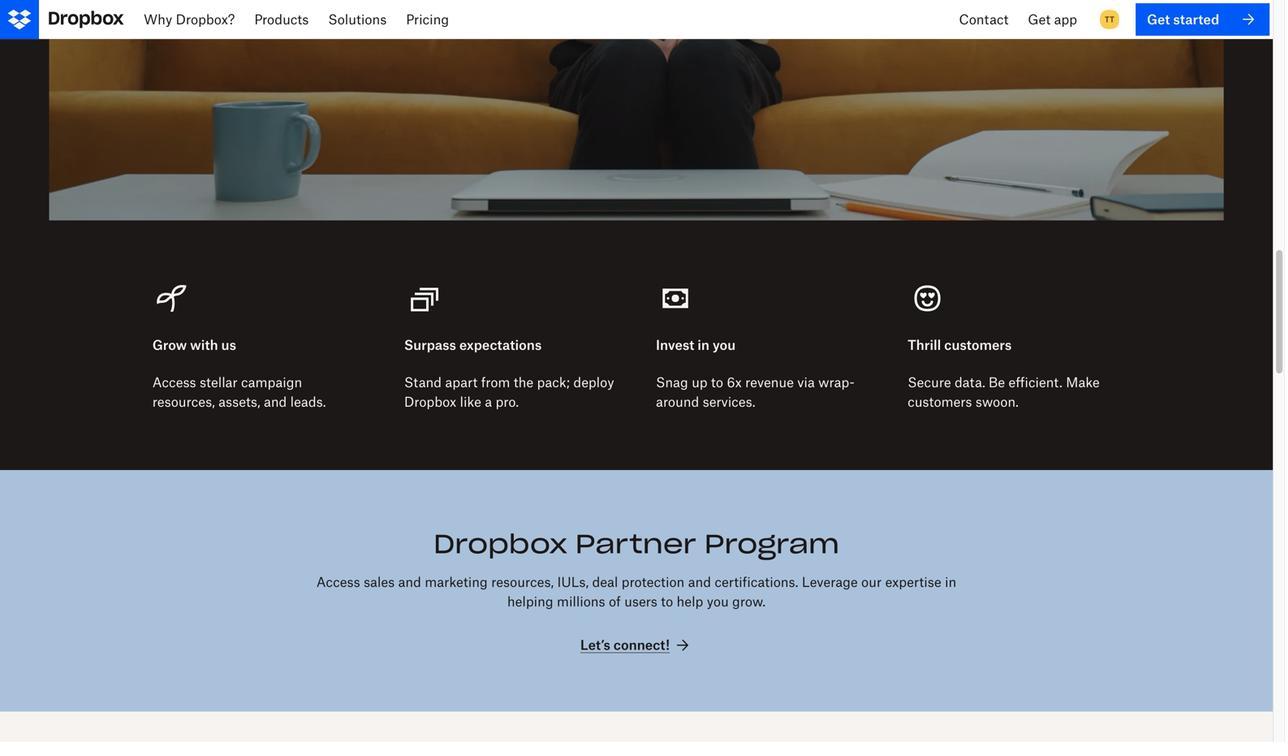 Task type: locate. For each thing, give the bounding box(es) containing it.
get app button
[[1018, 0, 1087, 39]]

why dropbox? button
[[134, 0, 245, 39]]

0 horizontal spatial to
[[661, 594, 673, 610]]

0 horizontal spatial and
[[264, 394, 287, 409]]

around
[[656, 394, 699, 409]]

0 horizontal spatial access
[[152, 374, 196, 390]]

1 vertical spatial you
[[707, 594, 729, 610]]

let's connect!
[[580, 637, 670, 653]]

1 horizontal spatial and
[[398, 574, 421, 590]]

contact
[[959, 11, 1009, 27]]

in right invest
[[698, 337, 710, 353]]

and
[[264, 394, 287, 409], [398, 574, 421, 590], [688, 574, 711, 590]]

resources,
[[152, 394, 215, 409], [491, 574, 554, 590]]

expertise
[[885, 574, 942, 590]]

up
[[692, 374, 708, 390]]

resources, inside "access sales and marketing resources, iuls, deal protection and certifications. leverage our expertise in helping millions of users to help you grow."
[[491, 574, 554, 590]]

thrill
[[908, 337, 941, 353]]

0 horizontal spatial get
[[1028, 11, 1051, 27]]

resources, up helping
[[491, 574, 554, 590]]

in right expertise
[[945, 574, 957, 590]]

deal
[[592, 574, 618, 590]]

1 horizontal spatial to
[[711, 374, 723, 390]]

protection
[[622, 574, 685, 590]]

surpass
[[404, 337, 456, 353]]

customers up the data. at the bottom of page
[[944, 337, 1012, 353]]

1 horizontal spatial in
[[945, 574, 957, 590]]

get app
[[1028, 11, 1077, 27]]

get left app
[[1028, 11, 1051, 27]]

customers down secure data.
[[908, 394, 972, 409]]

lady sitting on a yellow sofa about to start her work image
[[49, 0, 1224, 221]]

and inside the access stellar campaign resources, assets, and leads.
[[264, 394, 287, 409]]

pricing
[[406, 11, 449, 27]]

0 horizontal spatial in
[[698, 337, 710, 353]]

started
[[1173, 11, 1220, 27]]

access
[[152, 374, 196, 390], [316, 574, 360, 590]]

get
[[1147, 11, 1170, 27], [1028, 11, 1051, 27]]

in
[[698, 337, 710, 353], [945, 574, 957, 590]]

contact button
[[949, 0, 1018, 39]]

1 vertical spatial resources,
[[491, 574, 554, 590]]

to
[[711, 374, 723, 390], [661, 594, 673, 610]]

access inside "access sales and marketing resources, iuls, deal protection and certifications. leverage our expertise in helping millions of users to help you grow."
[[316, 574, 360, 590]]

pro.
[[496, 394, 519, 409]]

app
[[1054, 11, 1077, 27]]

services.
[[703, 394, 756, 409]]

0 vertical spatial in
[[698, 337, 710, 353]]

access left sales
[[316, 574, 360, 590]]

of
[[609, 594, 621, 610]]

get left started
[[1147, 11, 1170, 27]]

1 vertical spatial to
[[661, 594, 673, 610]]

you
[[713, 337, 736, 353], [707, 594, 729, 610]]

1 vertical spatial in
[[945, 574, 957, 590]]

access down grow in the left of the page
[[152, 374, 196, 390]]

0 vertical spatial resources,
[[152, 394, 215, 409]]

1 horizontal spatial access
[[316, 574, 360, 590]]

partner
[[575, 527, 697, 561]]

get inside dropdown button
[[1028, 11, 1051, 27]]

dropbox up marketing
[[434, 527, 568, 561]]

1 vertical spatial customers
[[908, 394, 972, 409]]

and up help on the right
[[688, 574, 711, 590]]

revenue
[[745, 374, 794, 390]]

you up 6x
[[713, 337, 736, 353]]

via
[[798, 374, 815, 390]]

dropbox
[[404, 394, 456, 409], [434, 527, 568, 561]]

access inside the access stellar campaign resources, assets, and leads.
[[152, 374, 196, 390]]

helping
[[507, 594, 553, 610]]

secure
[[908, 374, 951, 390]]

and down campaign
[[264, 394, 287, 409]]

to left help on the right
[[661, 594, 673, 610]]

make
[[1066, 374, 1100, 390]]

get for get app
[[1028, 11, 1051, 27]]

in inside "access sales and marketing resources, iuls, deal protection and certifications. leverage our expertise in helping millions of users to help you grow."
[[945, 574, 957, 590]]

certifications.
[[715, 574, 799, 590]]

millions
[[557, 594, 605, 610]]

access sales and marketing resources, iuls, deal protection and certifications. leverage our expertise in helping millions of users to help you grow.
[[316, 574, 957, 610]]

products
[[254, 11, 309, 27]]

0 vertical spatial dropbox
[[404, 394, 456, 409]]

users
[[624, 594, 658, 610]]

to left 6x
[[711, 374, 723, 390]]

assets,
[[219, 394, 260, 409]]

access stellar campaign resources, assets, and leads.
[[152, 374, 326, 409]]

get started
[[1147, 11, 1220, 27]]

marketing
[[425, 574, 488, 590]]

1 vertical spatial dropbox
[[434, 527, 568, 561]]

let's connect! link
[[580, 636, 693, 655]]

access for dropbox
[[316, 574, 360, 590]]

you right help on the right
[[707, 594, 729, 610]]

and right sales
[[398, 574, 421, 590]]

dropbox inside stand apart from the pack; deploy dropbox like a pro.
[[404, 394, 456, 409]]

0 horizontal spatial resources,
[[152, 394, 215, 409]]

0 vertical spatial access
[[152, 374, 196, 390]]

0 vertical spatial to
[[711, 374, 723, 390]]

secure data.
[[908, 374, 986, 390]]

snag
[[656, 374, 688, 390]]

1 horizontal spatial get
[[1147, 11, 1170, 27]]

6x
[[727, 374, 742, 390]]

grow
[[152, 337, 187, 353]]

grow.
[[732, 594, 766, 610]]

1 horizontal spatial resources,
[[491, 574, 554, 590]]

a
[[485, 394, 492, 409]]

dropbox down "stand"
[[404, 394, 456, 409]]

customers
[[944, 337, 1012, 353], [908, 394, 972, 409]]

pricing link
[[396, 0, 459, 39]]

1 vertical spatial access
[[316, 574, 360, 590]]

resources, down stellar
[[152, 394, 215, 409]]

dropbox?
[[176, 11, 235, 27]]



Task type: vqa. For each thing, say whether or not it's contained in the screenshot.
"product"
no



Task type: describe. For each thing, give the bounding box(es) containing it.
to inside "access sales and marketing resources, iuls, deal protection and certifications. leverage our expertise in helping millions of users to help you grow."
[[661, 594, 673, 610]]

deploy
[[574, 374, 614, 390]]

data.
[[955, 374, 986, 390]]

our
[[861, 574, 882, 590]]

snag up to 6x revenue via wrap- around services.
[[656, 374, 855, 409]]

like
[[460, 394, 481, 409]]

be efficient. make customers swoon.
[[908, 374, 1100, 409]]

let's
[[580, 637, 610, 653]]

2 horizontal spatial and
[[688, 574, 711, 590]]

campaign
[[241, 374, 302, 390]]

apart
[[445, 374, 478, 390]]

swoon.
[[976, 394, 1019, 409]]

0 vertical spatial customers
[[944, 337, 1012, 353]]

tt
[[1105, 14, 1115, 24]]

expectations
[[459, 337, 542, 353]]

leverage
[[802, 574, 858, 590]]

sales
[[364, 574, 395, 590]]

stellar
[[200, 374, 238, 390]]

thrill customers
[[908, 337, 1012, 353]]

why
[[144, 11, 172, 27]]

products button
[[245, 0, 319, 39]]

help
[[677, 594, 703, 610]]

connect!
[[614, 637, 670, 653]]

invest
[[656, 337, 695, 353]]

efficient.
[[1009, 374, 1063, 390]]

with
[[190, 337, 218, 353]]

customers inside be efficient. make customers swoon.
[[908, 394, 972, 409]]

surpass expectations
[[404, 337, 542, 353]]

tt button
[[1097, 6, 1123, 32]]

why dropbox?
[[144, 11, 235, 27]]

from
[[481, 374, 510, 390]]

solutions
[[328, 11, 387, 27]]

to inside snag up to 6x revenue via wrap- around services.
[[711, 374, 723, 390]]

you inside "access sales and marketing resources, iuls, deal protection and certifications. leverage our expertise in helping millions of users to help you grow."
[[707, 594, 729, 610]]

solutions button
[[319, 0, 396, 39]]

the
[[514, 374, 534, 390]]

us
[[221, 337, 236, 353]]

invest in you
[[656, 337, 736, 353]]

dropbox partner program
[[434, 527, 840, 561]]

leads.
[[290, 394, 326, 409]]

stand
[[404, 374, 442, 390]]

access for grow
[[152, 374, 196, 390]]

get started link
[[1136, 3, 1270, 36]]

wrap-
[[819, 374, 855, 390]]

0 vertical spatial you
[[713, 337, 736, 353]]

resources, inside the access stellar campaign resources, assets, and leads.
[[152, 394, 215, 409]]

be
[[989, 374, 1005, 390]]

stand apart from the pack; deploy dropbox like a pro.
[[404, 374, 614, 409]]

iuls,
[[557, 574, 589, 590]]

program
[[704, 527, 840, 561]]

pack;
[[537, 374, 570, 390]]

get for get started
[[1147, 11, 1170, 27]]

grow with us
[[152, 337, 236, 353]]



